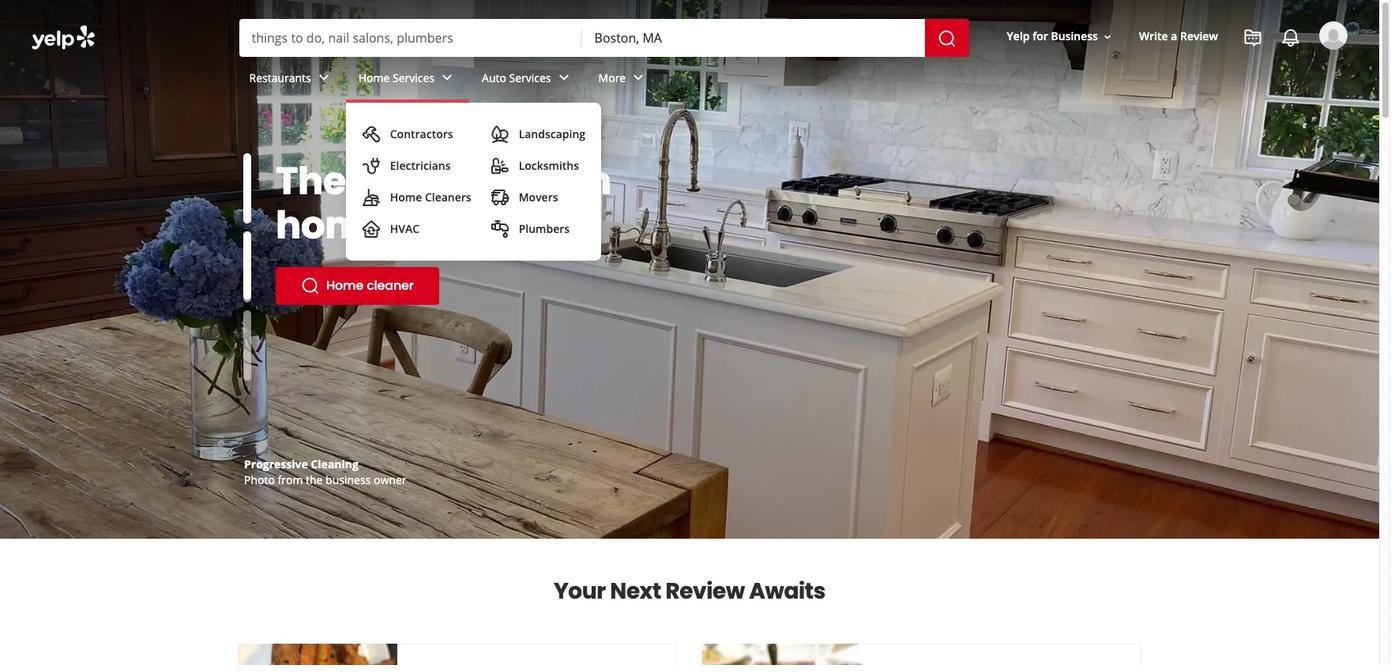 Task type: vqa. For each thing, say whether or not it's contained in the screenshot.
Cleaners
yes



Task type: describe. For each thing, give the bounding box(es) containing it.
review for a
[[1181, 29, 1218, 44]]

restaurants link
[[237, 57, 346, 103]]

Find text field
[[252, 29, 569, 47]]

24 contractor v2 image
[[362, 125, 381, 144]]

progressive cleaning photo from the business owner
[[244, 457, 407, 488]]

home cleaner link
[[276, 267, 439, 305]]

next
[[610, 576, 661, 607]]

write a review
[[1139, 29, 1218, 44]]

yelp for business button
[[1001, 22, 1120, 51]]

services for home services
[[393, 70, 435, 85]]

24 chevron down v2 image
[[554, 68, 573, 87]]

none field find
[[252, 29, 569, 47]]

your next review awaits
[[554, 576, 826, 607]]

business
[[1051, 29, 1098, 44]]

contractors link
[[355, 119, 478, 150]]

business
[[326, 473, 371, 488]]

from
[[278, 473, 303, 488]]

the gift of a clean home
[[276, 155, 612, 252]]

landscaping link
[[484, 119, 592, 150]]

the
[[306, 473, 323, 488]]

locksmiths link
[[484, 150, 592, 182]]

services for auto services
[[509, 70, 551, 85]]

24 heating cooling v2 image
[[362, 220, 381, 239]]

for
[[1033, 29, 1048, 44]]

plumbers link
[[484, 213, 592, 245]]

16 chevron down v2 image
[[1101, 31, 1114, 43]]

24 moving v2 image
[[490, 188, 509, 207]]

user actions element
[[995, 20, 1370, 117]]

more link
[[586, 57, 661, 103]]

24 landscaping v2 image
[[490, 125, 509, 144]]

24 locksmith v2 image
[[490, 156, 509, 175]]

movers link
[[484, 182, 592, 213]]

gift
[[354, 155, 419, 208]]

photo of the heights image
[[238, 644, 397, 665]]

explore banner section banner
[[0, 0, 1380, 539]]

home services link
[[346, 57, 469, 103]]

more
[[599, 70, 626, 85]]

auto services link
[[469, 57, 586, 103]]

write a review link
[[1133, 22, 1225, 51]]

cleaners
[[425, 190, 471, 205]]

home for home cleaners
[[390, 190, 422, 205]]

photo of tricky fish image
[[702, 644, 862, 665]]

locksmiths
[[519, 158, 579, 173]]

24 search v2 image
[[301, 277, 320, 296]]

awaits
[[749, 576, 826, 607]]

menu inside business categories element
[[346, 103, 601, 261]]

brad k. image
[[1320, 21, 1348, 50]]

none field near
[[595, 29, 912, 47]]

your
[[554, 576, 606, 607]]

clean
[[504, 155, 612, 208]]

plumbers
[[519, 221, 570, 236]]

landscaping
[[519, 126, 586, 141]]

electricians
[[390, 158, 451, 173]]

auto services
[[482, 70, 551, 85]]

progressive cleaning link
[[244, 457, 359, 472]]

2 select slide image from the top
[[243, 232, 251, 302]]

review for next
[[666, 576, 745, 607]]

a inside search box
[[1171, 29, 1178, 44]]

home services
[[359, 70, 435, 85]]



Task type: locate. For each thing, give the bounding box(es) containing it.
24 plumbers v2 image
[[490, 220, 509, 239]]

0 vertical spatial review
[[1181, 29, 1218, 44]]

review inside write a review link
[[1181, 29, 1218, 44]]

select slide image left 24 search v2 icon
[[243, 232, 251, 302]]

home
[[359, 70, 390, 85], [390, 190, 422, 205], [326, 277, 364, 295]]

1 horizontal spatial services
[[509, 70, 551, 85]]

24 electrician v2 image
[[362, 156, 381, 175]]

photo
[[244, 473, 275, 488]]

None search field
[[0, 0, 1380, 261]]

home for home services
[[359, 70, 390, 85]]

0 horizontal spatial a
[[471, 155, 497, 208]]

2 services from the left
[[509, 70, 551, 85]]

home up hvac
[[390, 190, 422, 205]]

0 vertical spatial select slide image
[[243, 153, 251, 224]]

none search field containing yelp for business
[[0, 0, 1380, 261]]

24 chevron down v2 image right restaurants
[[314, 68, 333, 87]]

menu
[[346, 103, 601, 261]]

1 horizontal spatial review
[[1181, 29, 1218, 44]]

24 chevron down v2 image for restaurants
[[314, 68, 333, 87]]

1 vertical spatial review
[[666, 576, 745, 607]]

0 vertical spatial a
[[1171, 29, 1178, 44]]

24 chevron down v2 image inside restaurants 'link'
[[314, 68, 333, 87]]

2 none field from the left
[[595, 29, 912, 47]]

None field
[[252, 29, 569, 47], [595, 29, 912, 47]]

auto
[[482, 70, 506, 85]]

review
[[1181, 29, 1218, 44], [666, 576, 745, 607]]

24 chevron down v2 image left auto
[[438, 68, 457, 87]]

0 horizontal spatial none field
[[252, 29, 569, 47]]

24 chevron down v2 image for home services
[[438, 68, 457, 87]]

1 select slide image from the top
[[243, 153, 251, 224]]

services down find field
[[393, 70, 435, 85]]

None search field
[[239, 19, 972, 57]]

movers
[[519, 190, 558, 205]]

electricians link
[[355, 150, 478, 182]]

1 vertical spatial select slide image
[[243, 232, 251, 302]]

Near text field
[[595, 29, 912, 47]]

0 vertical spatial home
[[359, 70, 390, 85]]

search image
[[938, 29, 957, 48]]

hvac link
[[355, 213, 478, 245]]

write
[[1139, 29, 1168, 44]]

none search field inside explore banner section banner
[[239, 19, 972, 57]]

1 horizontal spatial 24 chevron down v2 image
[[438, 68, 457, 87]]

1 vertical spatial home
[[390, 190, 422, 205]]

a inside the gift of a clean home
[[471, 155, 497, 208]]

1 horizontal spatial none field
[[595, 29, 912, 47]]

home
[[276, 199, 388, 252]]

contractors
[[390, 126, 453, 141]]

cleaning
[[311, 457, 359, 472]]

1 vertical spatial a
[[471, 155, 497, 208]]

1 services from the left
[[393, 70, 435, 85]]

1 horizontal spatial a
[[1171, 29, 1178, 44]]

the
[[276, 155, 346, 208]]

3 24 chevron down v2 image from the left
[[629, 68, 648, 87]]

home right 24 search v2 icon
[[326, 277, 364, 295]]

projects image
[[1244, 28, 1263, 47]]

review right write
[[1181, 29, 1218, 44]]

1 24 chevron down v2 image from the left
[[314, 68, 333, 87]]

home for home cleaner
[[326, 277, 364, 295]]

a right of
[[471, 155, 497, 208]]

2 24 chevron down v2 image from the left
[[438, 68, 457, 87]]

hvac
[[390, 221, 420, 236]]

24 chevron down v2 image inside more link
[[629, 68, 648, 87]]

home cleaners
[[390, 190, 471, 205]]

select slide image
[[243, 153, 251, 224], [243, 232, 251, 302]]

home cleaner
[[326, 277, 414, 295]]

of
[[426, 155, 464, 208]]

yelp for business
[[1007, 29, 1098, 44]]

owner
[[374, 473, 407, 488]]

services
[[393, 70, 435, 85], [509, 70, 551, 85]]

yelp
[[1007, 29, 1030, 44]]

0 horizontal spatial 24 chevron down v2 image
[[314, 68, 333, 87]]

menu containing contractors
[[346, 103, 601, 261]]

progressive
[[244, 457, 308, 472]]

24 chevron down v2 image
[[314, 68, 333, 87], [438, 68, 457, 87], [629, 68, 648, 87]]

home down find field
[[359, 70, 390, 85]]

2 vertical spatial home
[[326, 277, 364, 295]]

review right 'next' on the bottom left of page
[[666, 576, 745, 607]]

24 home cleaning v2 image
[[362, 188, 381, 207]]

services left 24 chevron down v2 icon
[[509, 70, 551, 85]]

24 chevron down v2 image right more
[[629, 68, 648, 87]]

restaurants
[[249, 70, 311, 85]]

home cleaners link
[[355, 182, 478, 213]]

2 horizontal spatial 24 chevron down v2 image
[[629, 68, 648, 87]]

1 none field from the left
[[252, 29, 569, 47]]

a
[[1171, 29, 1178, 44], [471, 155, 497, 208]]

notifications image
[[1282, 28, 1301, 47]]

select slide image left the
[[243, 153, 251, 224]]

0 horizontal spatial review
[[666, 576, 745, 607]]

a right write
[[1171, 29, 1178, 44]]

24 chevron down v2 image for more
[[629, 68, 648, 87]]

24 chevron down v2 image inside home services link
[[438, 68, 457, 87]]

business categories element
[[237, 57, 1348, 261]]

0 horizontal spatial services
[[393, 70, 435, 85]]

cleaner
[[367, 277, 414, 295]]



